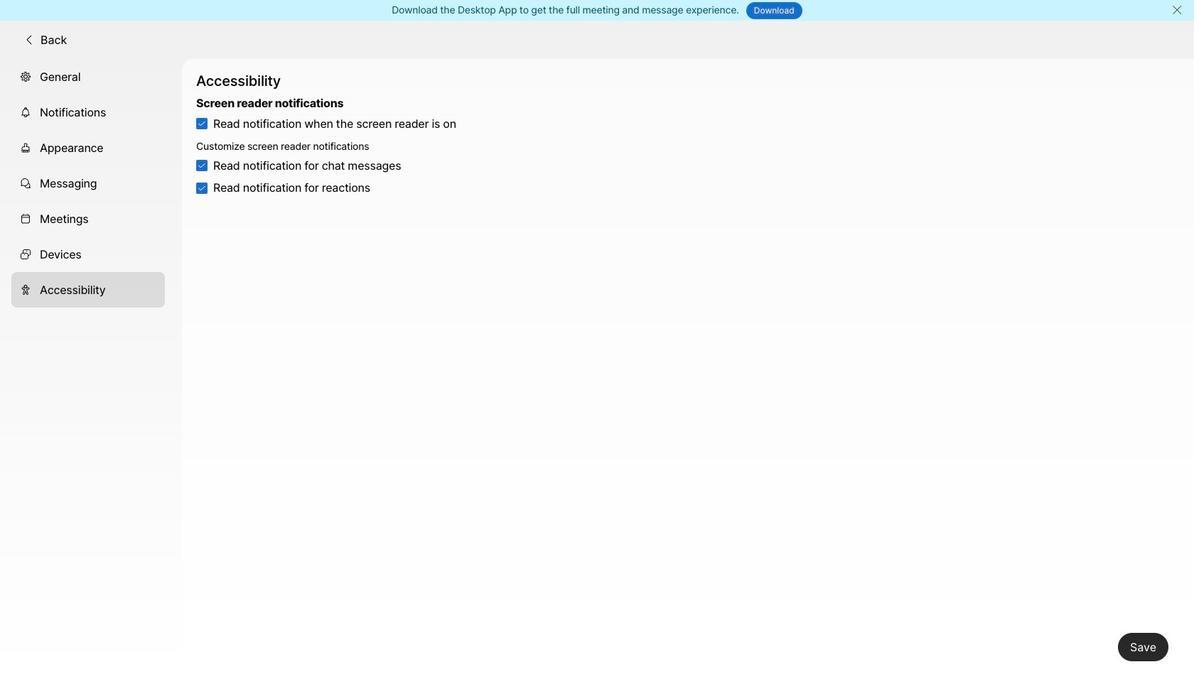 Task type: describe. For each thing, give the bounding box(es) containing it.
accessibility tab
[[11, 272, 165, 308]]

settings navigation
[[0, 59, 182, 685]]

meetings tab
[[11, 201, 165, 237]]

devices tab
[[11, 237, 165, 272]]

general tab
[[11, 59, 165, 94]]



Task type: locate. For each thing, give the bounding box(es) containing it.
messaging tab
[[11, 165, 165, 201]]

notifications tab
[[11, 94, 165, 130]]

appearance tab
[[11, 130, 165, 165]]

cancel_16 image
[[1172, 4, 1183, 16]]



Task type: vqa. For each thing, say whether or not it's contained in the screenshot.
third list item from the top
no



